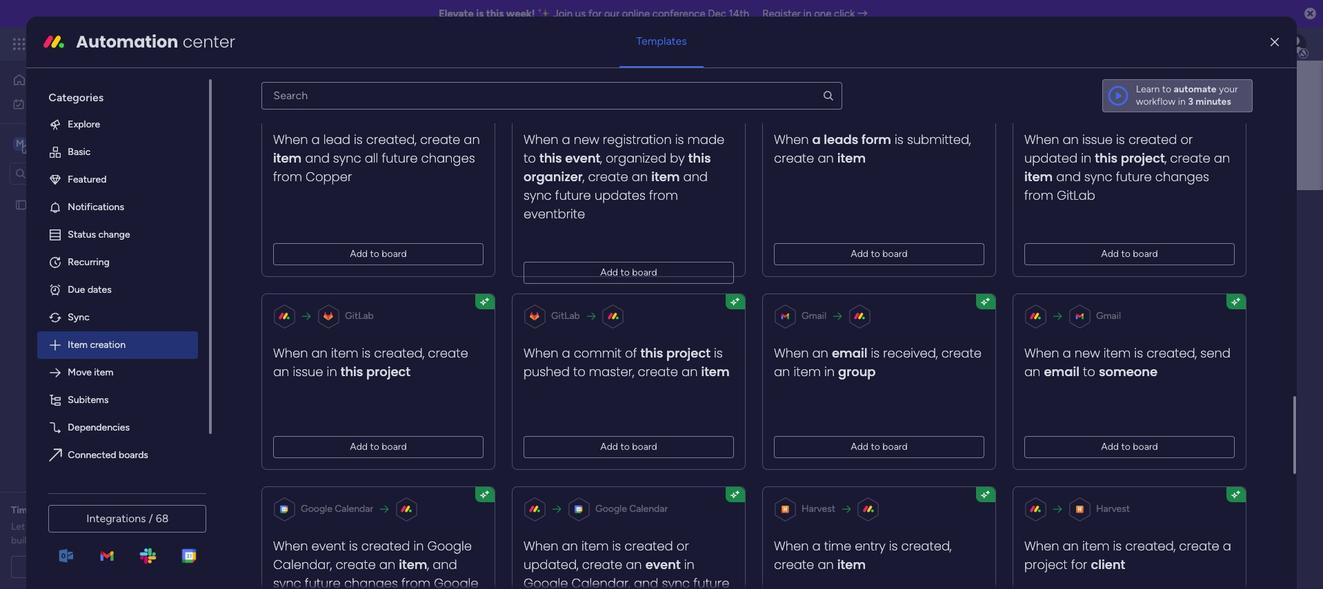 Task type: locate. For each thing, give the bounding box(es) containing it.
sync inside and sync future updates from eventbrite
[[524, 187, 552, 204]]

and sync future updates from eventbrite
[[524, 168, 708, 223]]

0 vertical spatial main
[[32, 137, 56, 150]]

1 vertical spatial main workspace
[[344, 195, 521, 226]]

0 vertical spatial email
[[832, 345, 868, 362]]

an inside "is submitted, create an"
[[818, 150, 834, 167]]

updated
[[1025, 150, 1078, 167]]

0 horizontal spatial new
[[574, 131, 600, 148]]

0 horizontal spatial work
[[46, 98, 67, 109]]

0 vertical spatial event
[[566, 150, 601, 167]]

, inside this project , create an item
[[1166, 150, 1167, 167]]

review up charge
[[79, 522, 107, 533]]

created inside when event is created in google calendar, create an
[[362, 538, 410, 555]]

this left week!
[[486, 8, 504, 20]]

home
[[32, 74, 58, 86]]

boards down "dependencies" option
[[119, 450, 148, 462]]

online
[[622, 8, 650, 20]]

future right all
[[382, 150, 418, 167]]

for right 'us'
[[589, 8, 602, 20]]

created inside when an issue is created or updated in
[[1129, 131, 1178, 148]]

public board image
[[14, 198, 28, 211], [261, 342, 276, 357]]

when an item is created, create a project for
[[1025, 538, 1232, 574]]

1 vertical spatial event
[[312, 538, 346, 555]]

google inside when event is created in google calendar, create an
[[428, 538, 472, 555]]

created for , create an
[[1129, 131, 1178, 148]]

new inside when a new item is created, send an
[[1075, 345, 1101, 362]]

option
[[0, 193, 176, 195], [38, 470, 198, 497]]

categories list box
[[38, 79, 212, 497]]

main
[[32, 137, 56, 150], [344, 195, 398, 226]]

1 vertical spatial for
[[35, 505, 48, 517]]

1 vertical spatial work
[[46, 98, 67, 109]]

0 horizontal spatial calendar
[[335, 504, 374, 515]]

sync inside and sync all future changes from copper
[[333, 150, 362, 167]]

0 horizontal spatial main
[[32, 137, 56, 150]]

you
[[363, 311, 379, 323]]

notifications option
[[38, 194, 198, 221]]

is inside "is submitted, create an"
[[895, 131, 904, 148]]

1 vertical spatial or
[[677, 538, 689, 555]]

1 vertical spatial main
[[344, 195, 398, 226]]

when for when a new item is created, send an
[[1025, 345, 1060, 362]]

changes for when a lead is created, create an
[[422, 150, 475, 167]]

issue inside when an issue is created or updated in
[[1083, 131, 1113, 148]]

expert
[[63, 505, 93, 517]]

to inside "when a new registration is made to"
[[524, 150, 536, 167]]

2 horizontal spatial created
[[1129, 131, 1178, 148]]

dates
[[88, 284, 112, 296]]

item inside when an item is created, create an issue in
[[331, 345, 359, 362]]

recurring
[[68, 257, 110, 268]]

us
[[575, 8, 586, 20]]

is inside is pushed to master, create an
[[714, 345, 723, 362]]

featured
[[68, 174, 107, 185]]

google
[[301, 504, 333, 515], [596, 504, 627, 515], [428, 538, 472, 555], [524, 575, 569, 590]]

1 horizontal spatial test
[[284, 343, 302, 355]]

1 calendar from the left
[[335, 504, 374, 515]]

boards
[[298, 278, 332, 291], [119, 450, 148, 462]]

boards and dashboards you visited recently in this workspace
[[260, 311, 525, 323]]

this up organizer
[[540, 150, 562, 167]]

new up email to someone
[[1075, 345, 1101, 362]]

basic
[[68, 146, 91, 158]]

client
[[1092, 557, 1126, 574]]

a for item
[[1063, 345, 1072, 362]]

dependencies option
[[38, 415, 198, 442]]

test down boards
[[284, 343, 302, 355]]

created inside when an item is created or updated, create an
[[625, 538, 674, 555]]

or
[[1181, 131, 1194, 148], [677, 538, 689, 555]]

and sync all future changes from copper
[[273, 150, 475, 185]]

from down when event is created in google calendar, create an
[[402, 575, 431, 590]]

and inside , and sync future changes from googl
[[433, 557, 457, 574]]

in inside 'in google calendar, and sync futur'
[[685, 557, 695, 574]]

0 horizontal spatial or
[[677, 538, 689, 555]]

0 vertical spatial changes
[[422, 150, 475, 167]]

None search field
[[262, 82, 842, 110]]

future inside , and sync future changes from googl
[[305, 575, 341, 590]]

our up so
[[27, 522, 42, 533]]

2 vertical spatial changes
[[345, 575, 398, 590]]

test
[[32, 199, 51, 211], [284, 343, 302, 355]]

Search for a column type search field
[[262, 82, 842, 110]]

our
[[604, 8, 620, 20], [27, 522, 42, 533]]

work right my
[[46, 98, 67, 109]]

board
[[382, 248, 407, 260], [883, 248, 908, 260], [1134, 248, 1159, 260], [633, 267, 658, 279], [382, 441, 407, 453], [633, 441, 658, 453], [883, 441, 908, 453], [1134, 441, 1159, 453]]

a inside when a time entry is created, create an
[[813, 538, 821, 555]]

boards inside option
[[119, 450, 148, 462]]

let
[[11, 522, 25, 533]]

68
[[156, 513, 169, 526]]

is inside the 'when an item is created, create a project for'
[[1114, 538, 1122, 555]]

0 horizontal spatial event
[[312, 538, 346, 555]]

option down connected boards
[[38, 470, 198, 497]]

work for monday
[[111, 36, 136, 52]]

schedule
[[45, 562, 85, 573]]

public board image down boards
[[261, 342, 276, 357]]

email up group at the bottom right of page
[[832, 345, 868, 362]]

received,
[[884, 345, 938, 362]]

1 vertical spatial our
[[27, 522, 42, 533]]

categories heading
[[38, 79, 198, 111]]

0 vertical spatial new
[[574, 131, 600, 148]]

created, inside when a time entry is created, create an
[[902, 538, 952, 555]]

this right recently
[[460, 311, 476, 323]]

1 vertical spatial calendar,
[[572, 575, 631, 590]]

created, up the this project
[[374, 345, 425, 362]]

0 vertical spatial main workspace
[[32, 137, 113, 150]]

created, inside when a lead is created, create an item
[[367, 131, 417, 148]]

is inside "when a new registration is made to"
[[676, 131, 684, 148]]

test down search in workspace field
[[32, 199, 51, 211]]

0 vertical spatial test
[[32, 199, 51, 211]]

, and sync future changes from googl
[[273, 557, 479, 590]]

0 horizontal spatial public board image
[[14, 198, 28, 211]]

integrations / 68
[[86, 513, 169, 526]]

1 horizontal spatial event
[[566, 150, 601, 167]]

this project , create an item
[[1025, 150, 1231, 185]]

main right workspace image at the left top of page
[[32, 137, 56, 150]]

or for when an item is created or updated, create an
[[677, 538, 689, 555]]

created up this project , create an item
[[1129, 131, 1178, 148]]

1 horizontal spatial boards
[[298, 278, 332, 291]]

explore
[[68, 119, 100, 130]]

new for , organized by
[[574, 131, 600, 148]]

0 horizontal spatial harvest
[[802, 504, 836, 515]]

2 harvest from the left
[[1097, 504, 1130, 515]]

→
[[858, 8, 868, 20]]

2 horizontal spatial changes
[[1156, 168, 1210, 185]]

is inside when an issue is created or updated in
[[1117, 131, 1126, 148]]

created, up client
[[1126, 538, 1176, 555]]

an inside is received, create an item in
[[774, 364, 791, 381]]

or up 'in google calendar, and sync futur'
[[677, 538, 689, 555]]

harvest up the 'when an item is created, create a project for'
[[1097, 504, 1130, 515]]

✨
[[538, 8, 551, 20]]

new for to
[[1075, 345, 1101, 362]]

1 horizontal spatial new
[[1075, 345, 1101, 362]]

1 horizontal spatial changes
[[422, 150, 475, 167]]

created, inside when an item is created, create an issue in
[[374, 345, 425, 362]]

0 horizontal spatial our
[[27, 522, 42, 533]]

,
[[601, 150, 603, 167], [1166, 150, 1167, 167], [583, 168, 585, 185], [428, 557, 429, 574]]

of
[[625, 345, 637, 362], [82, 535, 92, 547]]

future up eventbrite
[[556, 187, 592, 204]]

integrations / 68 button
[[49, 506, 207, 533]]

future down when event is created in google calendar, create an
[[305, 575, 341, 590]]

1 vertical spatial new
[[1075, 345, 1101, 362]]

schedule a meeting button
[[11, 557, 165, 579]]

this event , organized by
[[540, 150, 689, 167]]

this down made
[[689, 150, 711, 167]]

for
[[589, 8, 602, 20], [35, 505, 48, 517], [1072, 557, 1088, 574]]

0 horizontal spatial of
[[82, 535, 92, 547]]

changes inside , and sync future changes from googl
[[345, 575, 398, 590]]

is inside when event is created in google calendar, create an
[[349, 538, 358, 555]]

when inside when a new item is created, send an
[[1025, 345, 1060, 362]]

basic option
[[38, 139, 198, 166]]

our left online
[[604, 8, 620, 20]]

0 horizontal spatial calendar,
[[273, 557, 332, 574]]

1 horizontal spatial gitlab
[[552, 310, 580, 322]]

0 vertical spatial calendar,
[[273, 557, 332, 574]]

0 vertical spatial our
[[604, 8, 620, 20]]

when for when an item is created, create a project for
[[1025, 538, 1060, 555]]

schedule a meeting
[[45, 562, 131, 573]]

or for when an issue is created or updated in
[[1181, 131, 1194, 148]]

is inside is received, create an item in
[[871, 345, 880, 362]]

1 vertical spatial email
[[1045, 364, 1080, 381]]

when inside when a lead is created, create an item
[[273, 131, 308, 148]]

calendar up when an item is created or updated, create an
[[630, 504, 668, 515]]

issue up this project , create an item
[[1083, 131, 1113, 148]]

sync for from
[[333, 150, 362, 167]]

future inside and sync future updates from eventbrite
[[556, 187, 592, 204]]

item inside this project , create an item
[[1025, 168, 1053, 185]]

a inside "when a new registration is made to"
[[562, 131, 571, 148]]

issue down dashboards
[[293, 364, 324, 381]]

create
[[420, 131, 461, 148], [774, 150, 815, 167], [1171, 150, 1211, 167], [588, 168, 629, 185], [428, 345, 469, 362], [942, 345, 982, 362], [638, 364, 679, 381], [1180, 538, 1220, 555], [336, 557, 376, 574], [583, 557, 623, 574], [774, 557, 815, 574]]

1 vertical spatial issue
[[293, 364, 324, 381]]

google calendar up when event is created in google calendar, create an
[[301, 504, 374, 515]]

Search in workspace field
[[29, 166, 115, 181]]

when for when a new registration is made to
[[524, 131, 559, 148]]

0 vertical spatial public board image
[[14, 198, 28, 211]]

when for when a lead is created, create an item
[[273, 131, 308, 148]]

an inside when a time entry is created, create an
[[818, 557, 834, 574]]

0 vertical spatial issue
[[1083, 131, 1113, 148]]

a for registration
[[562, 131, 571, 148]]

gitlab up test link at the bottom of the page
[[552, 310, 580, 322]]

0 vertical spatial of
[[625, 345, 637, 362]]

1 horizontal spatial public board image
[[261, 342, 276, 357]]

gmail
[[802, 310, 827, 322], [1097, 310, 1122, 322]]

from down updated
[[1025, 187, 1054, 204]]

your workflow in
[[1136, 83, 1238, 108]]

a
[[312, 131, 320, 148], [562, 131, 571, 148], [813, 131, 821, 148], [562, 345, 571, 362], [1063, 345, 1072, 362], [813, 538, 821, 555], [1224, 538, 1232, 555], [88, 562, 93, 573]]

1 horizontal spatial calendar,
[[572, 575, 631, 590]]

in inside when an item is created, create an issue in
[[327, 364, 337, 381]]

0 horizontal spatial test
[[32, 199, 51, 211]]

calendar up when event is created in google calendar, create an
[[335, 504, 374, 515]]

1 vertical spatial test
[[284, 343, 302, 355]]

Main workspace field
[[341, 195, 1268, 226]]

calendar,
[[273, 557, 332, 574], [572, 575, 631, 590]]

event for is
[[312, 538, 346, 555]]

2 gmail from the left
[[1097, 310, 1122, 322]]

0 horizontal spatial main workspace
[[32, 137, 113, 150]]

from down , create an item
[[650, 187, 679, 204]]

is received, create an item in
[[774, 345, 982, 381]]

this inside 'this organizer'
[[689, 150, 711, 167]]

your
[[1219, 83, 1238, 95]]

0 horizontal spatial for
[[35, 505, 48, 517]]

a for entry
[[813, 538, 821, 555]]

gitlab down updated
[[1057, 187, 1096, 204]]

when a commit of this project
[[524, 345, 711, 362]]

this
[[486, 8, 504, 20], [540, 150, 562, 167], [689, 150, 711, 167], [1096, 150, 1118, 167], [460, 311, 476, 323], [641, 345, 664, 362], [341, 364, 364, 381]]

this project
[[341, 364, 411, 381]]

main down and sync all future changes from copper
[[344, 195, 398, 226]]

this down dashboards
[[341, 364, 364, 381]]

of inside time for an expert review let our experts review what you've built so far. free of charge
[[82, 535, 92, 547]]

2 google calendar from the left
[[596, 504, 668, 515]]

when inside "when a new registration is made to"
[[524, 131, 559, 148]]

from
[[273, 168, 302, 185], [650, 187, 679, 204], [1025, 187, 1054, 204], [402, 575, 431, 590]]

public board image down workspace image at the left top of page
[[14, 198, 28, 211]]

home button
[[8, 69, 148, 91]]

1 vertical spatial option
[[38, 470, 198, 497]]

2 vertical spatial event
[[646, 557, 681, 574]]

boards for connected boards
[[119, 450, 148, 462]]

future down when an issue is created or updated in
[[1117, 168, 1152, 185]]

when an email
[[774, 345, 868, 362]]

this up and sync future changes from gitlab
[[1096, 150, 1118, 167]]

0 horizontal spatial created
[[362, 538, 410, 555]]

organizer
[[524, 168, 583, 185]]

brad klo image
[[1285, 33, 1307, 55]]

created up , and sync future changes from googl
[[362, 538, 410, 555]]

issue
[[1083, 131, 1113, 148], [293, 364, 324, 381]]

of up master,
[[625, 345, 637, 362]]

dashboards
[[311, 311, 361, 323]]

when inside when event is created in google calendar, create an
[[273, 538, 308, 555]]

add to board button
[[273, 243, 484, 266], [774, 243, 985, 266], [1025, 243, 1235, 266], [524, 262, 734, 284], [273, 437, 484, 459], [524, 437, 734, 459], [774, 437, 985, 459], [1025, 437, 1235, 459]]

experts
[[44, 522, 76, 533]]

gitlab down members
[[345, 310, 374, 322]]

when for when a leads form
[[774, 131, 809, 148]]

0 horizontal spatial google calendar
[[301, 504, 374, 515]]

1 horizontal spatial for
[[589, 8, 602, 20]]

google calendar up when an item is created or updated, create an
[[596, 504, 668, 515]]

option down featured
[[0, 193, 176, 195]]

0 horizontal spatial issue
[[293, 364, 324, 381]]

for left client
[[1072, 557, 1088, 574]]

when inside the 'when an item is created, create a project for'
[[1025, 538, 1060, 555]]

1 horizontal spatial gmail
[[1097, 310, 1122, 322]]

1 horizontal spatial work
[[111, 36, 136, 52]]

create inside when a lead is created, create an item
[[420, 131, 461, 148]]

create inside when a time entry is created, create an
[[774, 557, 815, 574]]

1 vertical spatial public board image
[[261, 342, 276, 357]]

when inside when an item is created, create an issue in
[[273, 345, 308, 362]]

created, right entry
[[902, 538, 952, 555]]

new up 'this event , organized by'
[[574, 131, 600, 148]]

recurring option
[[38, 249, 198, 277]]

help
[[1218, 555, 1243, 569]]

email left someone
[[1045, 364, 1080, 381]]

boards for recent boards
[[298, 278, 332, 291]]

created, inside when a new item is created, send an
[[1147, 345, 1198, 362]]

and inside and sync all future changes from copper
[[305, 150, 330, 167]]

created, inside the 'when an item is created, create a project for'
[[1126, 538, 1176, 555]]

visited
[[382, 311, 410, 323]]

new inside "when a new registration is made to"
[[574, 131, 600, 148]]

when for when an email
[[774, 345, 809, 362]]

of right the free
[[82, 535, 92, 547]]

or down the 3
[[1181, 131, 1194, 148]]

1 horizontal spatial created
[[625, 538, 674, 555]]

1 google calendar from the left
[[301, 504, 374, 515]]

work right monday
[[111, 36, 136, 52]]

or inside when an item is created or updated, create an
[[677, 538, 689, 555]]

see plans button
[[223, 34, 289, 55]]

from inside , and sync future changes from googl
[[402, 575, 431, 590]]

0 vertical spatial boards
[[298, 278, 332, 291]]

1 vertical spatial boards
[[119, 450, 148, 462]]

when for when an item is created or updated, create an
[[524, 538, 559, 555]]

work
[[111, 36, 136, 52], [46, 98, 67, 109]]

item inside the 'when an item is created, create a project for'
[[1083, 538, 1110, 555]]

harvest up time on the bottom
[[802, 504, 836, 515]]

gmail up when an email on the bottom of page
[[802, 310, 827, 322]]

notifications
[[68, 201, 124, 213]]

boards right recent
[[298, 278, 332, 291]]

sync inside and sync future changes from gitlab
[[1085, 168, 1113, 185]]

1 horizontal spatial or
[[1181, 131, 1194, 148]]

0 vertical spatial work
[[111, 36, 136, 52]]

1 horizontal spatial calendar
[[630, 504, 668, 515]]

event inside when event is created in google calendar, create an
[[312, 538, 346, 555]]

0 horizontal spatial gmail
[[802, 310, 827, 322]]

when inside when an issue is created or updated in
[[1025, 131, 1060, 148]]

gmail up when a new item is created, send an at bottom right
[[1097, 310, 1122, 322]]

0 horizontal spatial gitlab
[[345, 310, 374, 322]]

1 horizontal spatial harvest
[[1097, 504, 1130, 515]]

0 vertical spatial or
[[1181, 131, 1194, 148]]

charge
[[94, 535, 124, 547]]

0 horizontal spatial boards
[[119, 450, 148, 462]]

email
[[832, 345, 868, 362], [1045, 364, 1080, 381]]

an inside the 'when an item is created, create a project for'
[[1063, 538, 1079, 555]]

created, up all
[[367, 131, 417, 148]]

created, left send
[[1147, 345, 1198, 362]]

created,
[[367, 131, 417, 148], [374, 345, 425, 362], [1147, 345, 1198, 362], [902, 538, 952, 555], [1126, 538, 1176, 555]]

issue inside when an item is created, create an issue in
[[293, 364, 324, 381]]

submitted,
[[908, 131, 972, 148]]

work for my
[[46, 98, 67, 109]]

review up what
[[95, 505, 125, 517]]

a inside when a new item is created, send an
[[1063, 345, 1072, 362]]

is submitted, create an
[[774, 131, 972, 167]]

explore option
[[38, 111, 198, 139]]

due
[[68, 284, 85, 296]]

0 horizontal spatial changes
[[345, 575, 398, 590]]

when for when a time entry is created, create an
[[774, 538, 809, 555]]

calendar, inside when event is created in google calendar, create an
[[273, 557, 332, 574]]

center
[[183, 30, 235, 53]]

item creation option
[[38, 332, 198, 359]]

a inside button
[[88, 562, 93, 573]]

changes
[[422, 150, 475, 167], [1156, 168, 1210, 185], [345, 575, 398, 590]]

workspace
[[59, 137, 113, 150], [403, 195, 521, 226], [478, 311, 525, 323]]

future inside and sync all future changes from copper
[[382, 150, 418, 167]]

when inside when an item is created or updated, create an
[[524, 538, 559, 555]]

0 vertical spatial review
[[95, 505, 125, 517]]

register
[[763, 8, 801, 20]]

when a time entry is created, create an
[[774, 538, 952, 574]]

an inside when event is created in google calendar, create an
[[380, 557, 396, 574]]

automation  center image
[[43, 31, 65, 53]]

changes inside and sync all future changes from copper
[[422, 150, 475, 167]]

when
[[273, 131, 308, 148], [524, 131, 559, 148], [774, 131, 809, 148], [1025, 131, 1060, 148], [273, 345, 308, 362], [524, 345, 559, 362], [774, 345, 809, 362], [1025, 345, 1060, 362], [273, 538, 308, 555], [524, 538, 559, 555], [774, 538, 809, 555], [1025, 538, 1060, 555]]

created up 'in google calendar, and sync futur'
[[625, 538, 674, 555]]

members
[[349, 278, 395, 291]]

1 vertical spatial changes
[[1156, 168, 1210, 185]]

1 horizontal spatial google calendar
[[596, 504, 668, 515]]

1 horizontal spatial issue
[[1083, 131, 1113, 148]]

from left copper
[[273, 168, 302, 185]]

3
[[1188, 96, 1194, 108]]

/
[[149, 513, 153, 526]]

2 vertical spatial for
[[1072, 557, 1088, 574]]

when an issue is created or updated in
[[1025, 131, 1194, 167]]

integrations
[[86, 513, 146, 526]]

for right time
[[35, 505, 48, 517]]

changes inside and sync future changes from gitlab
[[1156, 168, 1210, 185]]

2 horizontal spatial for
[[1072, 557, 1088, 574]]

1 vertical spatial of
[[82, 535, 92, 547]]

2 horizontal spatial gitlab
[[1057, 187, 1096, 204]]



Task type: describe. For each thing, give the bounding box(es) containing it.
click
[[834, 8, 855, 20]]

is inside when a new item is created, send an
[[1135, 345, 1144, 362]]

, inside , and sync future changes from googl
[[428, 557, 429, 574]]

test inside list box
[[32, 199, 51, 211]]

item
[[68, 339, 88, 351]]

, create an item
[[583, 168, 680, 185]]

2 calendar from the left
[[630, 504, 668, 515]]

test list box
[[0, 190, 176, 403]]

connected
[[68, 450, 116, 462]]

due dates
[[68, 284, 112, 296]]

automate
[[1174, 83, 1217, 95]]

is pushed to master, create an
[[524, 345, 723, 381]]

week!
[[506, 8, 535, 20]]

14th
[[729, 8, 750, 20]]

from inside and sync future updates from eventbrite
[[650, 187, 679, 204]]

for inside the 'when an item is created, create a project for'
[[1072, 557, 1088, 574]]

someone
[[1099, 364, 1158, 381]]

is inside when a time entry is created, create an
[[890, 538, 898, 555]]

plans
[[260, 38, 283, 50]]

item inside is received, create an item in
[[794, 364, 821, 381]]

change
[[98, 229, 130, 241]]

create inside when an item is created or updated, create an
[[583, 557, 623, 574]]

0 vertical spatial workspace
[[59, 137, 113, 150]]

our inside time for an expert review let our experts review what you've built so far. free of charge
[[27, 522, 42, 533]]

1 horizontal spatial main
[[344, 195, 398, 226]]

0 vertical spatial for
[[589, 8, 602, 20]]

workflow
[[1136, 96, 1176, 108]]

an inside is pushed to master, create an
[[682, 364, 698, 381]]

2 horizontal spatial event
[[646, 557, 681, 574]]

sync
[[68, 312, 90, 323]]

in google calendar, and sync futur
[[524, 557, 730, 590]]

is inside when an item is created or updated, create an
[[613, 538, 621, 555]]

created, for when an item is created, create a project for
[[1126, 538, 1176, 555]]

0 horizontal spatial email
[[832, 345, 868, 362]]

move item
[[68, 367, 113, 379]]

far.
[[45, 535, 59, 547]]

monday work management
[[61, 36, 214, 52]]

and inside 'in google calendar, and sync futur'
[[634, 575, 659, 590]]

create inside "is submitted, create an"
[[774, 150, 815, 167]]

item creation
[[68, 339, 126, 351]]

creation
[[90, 339, 126, 351]]

sync for gitlab
[[1085, 168, 1113, 185]]

project inside the 'when an item is created, create a project for'
[[1025, 557, 1068, 574]]

updates
[[595, 187, 646, 204]]

search image
[[822, 90, 835, 102]]

an inside time for an expert review let our experts review what you've built so far. free of charge
[[51, 505, 61, 517]]

my work button
[[8, 93, 148, 115]]

move
[[68, 367, 92, 379]]

an inside when an issue is created or updated in
[[1063, 131, 1079, 148]]

master,
[[589, 364, 635, 381]]

help button
[[1206, 551, 1254, 573]]

created, for when a lead is created, create an item
[[367, 131, 417, 148]]

main inside workspace selection element
[[32, 137, 56, 150]]

1 harvest from the left
[[802, 504, 836, 515]]

create inside the 'when an item is created, create a project for'
[[1180, 538, 1220, 555]]

from inside and sync all future changes from copper
[[273, 168, 302, 185]]

dependencies
[[68, 422, 130, 434]]

is inside when a lead is created, create an item
[[354, 131, 363, 148]]

eventbrite
[[524, 205, 586, 223]]

register in one click →
[[763, 8, 868, 20]]

my work
[[30, 98, 67, 109]]

one
[[814, 8, 832, 20]]

1 horizontal spatial of
[[625, 345, 637, 362]]

sync inside 'in google calendar, and sync futur'
[[662, 575, 690, 590]]

when a new item is created, send an
[[1025, 345, 1231, 381]]

categories
[[49, 91, 104, 104]]

main workspace inside workspace selection element
[[32, 137, 113, 150]]

when an item is created or updated, create an
[[524, 538, 689, 574]]

2 vertical spatial workspace
[[478, 311, 525, 323]]

from inside and sync future changes from gitlab
[[1025, 187, 1054, 204]]

workspace image
[[13, 136, 27, 151]]

when for when event is created in google calendar, create an
[[273, 538, 308, 555]]

when for when an issue is created or updated in
[[1025, 131, 1060, 148]]

test link
[[240, 330, 923, 369]]

is inside when an item is created, create an issue in
[[362, 345, 371, 362]]

when an item is created, create an issue in
[[273, 345, 469, 381]]

this inside this project , create an item
[[1096, 150, 1118, 167]]

an inside this project , create an item
[[1215, 150, 1231, 167]]

this organizer
[[524, 150, 711, 185]]

1 horizontal spatial our
[[604, 8, 620, 20]]

public board image inside test link
[[261, 342, 276, 357]]

m
[[16, 138, 24, 149]]

3 minutes
[[1188, 96, 1232, 108]]

a for form
[[813, 131, 821, 148]]

sync for eventbrite
[[524, 187, 552, 204]]

built
[[11, 535, 30, 547]]

an inside when a new item is created, send an
[[1025, 364, 1041, 381]]

create inside when an item is created, create an issue in
[[428, 345, 469, 362]]

my
[[30, 98, 44, 109]]

item inside when a lead is created, create an item
[[273, 150, 302, 167]]

email to someone
[[1045, 364, 1158, 381]]

recently
[[412, 311, 448, 323]]

add to favorites image
[[891, 342, 905, 356]]

create inside this project , create an item
[[1171, 150, 1211, 167]]

a for of
[[562, 345, 571, 362]]

in inside is received, create an item in
[[825, 364, 835, 381]]

commit
[[574, 345, 622, 362]]

in inside your workflow in
[[1178, 96, 1186, 108]]

move item option
[[38, 359, 198, 387]]

conference
[[653, 8, 706, 20]]

an inside when a lead is created, create an item
[[464, 131, 480, 148]]

item inside option
[[94, 367, 113, 379]]

monday
[[61, 36, 109, 52]]

connected boards
[[68, 450, 148, 462]]

subitems option
[[38, 387, 198, 415]]

create inside is pushed to master, create an
[[638, 364, 679, 381]]

status change
[[68, 229, 130, 241]]

event for ,
[[566, 150, 601, 167]]

gitlab inside and sync future changes from gitlab
[[1057, 187, 1096, 204]]

1 vertical spatial workspace
[[403, 195, 521, 226]]

create inside when event is created in google calendar, create an
[[336, 557, 376, 574]]

recent boards
[[260, 278, 332, 291]]

public board image inside test list box
[[14, 198, 28, 211]]

due dates option
[[38, 277, 198, 304]]

lead
[[324, 131, 351, 148]]

when for when an item is created, create an issue in
[[273, 345, 308, 362]]

in inside when an issue is created or updated in
[[1082, 150, 1092, 167]]

calendar, inside 'in google calendar, and sync futur'
[[572, 575, 631, 590]]

entry
[[855, 538, 886, 555]]

sync option
[[38, 304, 198, 332]]

to inside is pushed to master, create an
[[574, 364, 586, 381]]

future inside and sync future changes from gitlab
[[1117, 168, 1152, 185]]

1 gmail from the left
[[802, 310, 827, 322]]

so
[[32, 535, 43, 547]]

1 vertical spatial review
[[79, 522, 107, 533]]

free
[[61, 535, 80, 547]]

and inside and sync future updates from eventbrite
[[684, 168, 708, 185]]

select product image
[[12, 37, 26, 51]]

item inside when an item is created or updated, create an
[[582, 538, 609, 555]]

for inside time for an expert review let our experts review what you've built so far. free of charge
[[35, 505, 48, 517]]

google inside 'in google calendar, and sync futur'
[[524, 575, 569, 590]]

created for in google calendar, and sync futur
[[625, 538, 674, 555]]

time
[[11, 505, 33, 517]]

time
[[825, 538, 852, 555]]

1 horizontal spatial email
[[1045, 364, 1080, 381]]

elevate
[[439, 8, 474, 20]]

this right commit
[[641, 345, 664, 362]]

0 vertical spatial option
[[0, 193, 176, 195]]

in inside when event is created in google calendar, create an
[[414, 538, 424, 555]]

when a leads form
[[774, 131, 892, 148]]

status change option
[[38, 221, 198, 249]]

project inside this project , create an item
[[1121, 150, 1166, 167]]

1 horizontal spatial main workspace
[[344, 195, 521, 226]]

a inside the 'when an item is created, create a project for'
[[1224, 538, 1232, 555]]

group
[[839, 364, 876, 381]]

item inside when a new item is created, send an
[[1104, 345, 1131, 362]]

see plans
[[241, 38, 283, 50]]

updated,
[[524, 557, 579, 574]]

management
[[139, 36, 214, 52]]

automation
[[76, 30, 178, 53]]

learn to automate
[[1136, 83, 1217, 95]]

changes for when event is created in google calendar, create an
[[345, 575, 398, 590]]

a for is
[[312, 131, 320, 148]]

create inside is received, create an item in
[[942, 345, 982, 362]]

featured option
[[38, 166, 198, 194]]

dec
[[708, 8, 727, 20]]

all
[[365, 150, 379, 167]]

created, for when an item is created, create an issue in
[[374, 345, 425, 362]]

form
[[862, 131, 892, 148]]

and inside and sync future changes from gitlab
[[1057, 168, 1081, 185]]

register in one click → link
[[763, 8, 868, 20]]

connected boards option
[[38, 442, 198, 470]]

when for when a commit of this project
[[524, 345, 559, 362]]

workspace selection element
[[13, 136, 115, 154]]

meeting
[[95, 562, 131, 573]]

sync inside , and sync future changes from googl
[[273, 575, 302, 590]]

pushed
[[524, 364, 570, 381]]



Task type: vqa. For each thing, say whether or not it's contained in the screenshot.
the bottom Work
yes



